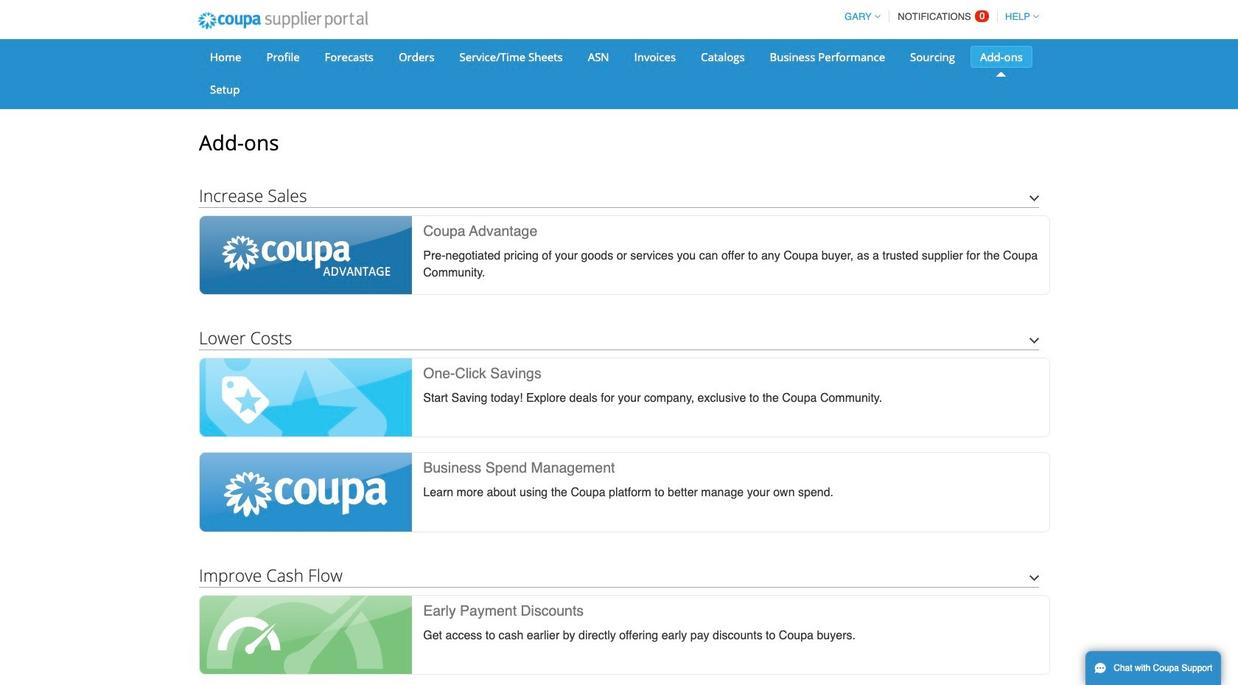 Task type: locate. For each thing, give the bounding box(es) containing it.
navigation
[[838, 2, 1040, 31]]

coupa supplier portal image
[[188, 2, 378, 39]]



Task type: vqa. For each thing, say whether or not it's contained in the screenshot.
Coupa Supplier Portal 'IMAGE'
yes



